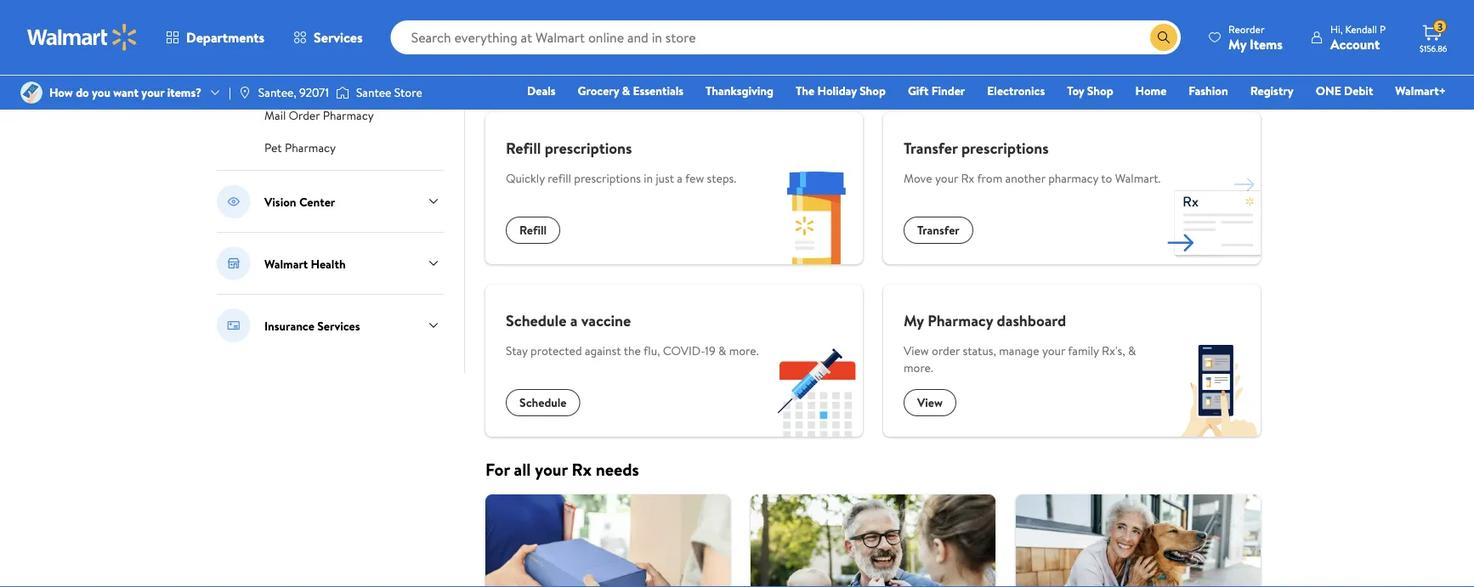 Task type: locate. For each thing, give the bounding box(es) containing it.
the
[[624, 343, 641, 359]]

 image for how do you want your items?
[[20, 82, 43, 104]]

rx
[[961, 170, 975, 187], [572, 457, 592, 481]]

you right do
[[92, 84, 110, 101]]

view inside button
[[918, 395, 943, 411]]

vision center
[[264, 193, 335, 210]]

just
[[656, 170, 674, 187]]

more. inside view order status, manage your family rx's, & more.
[[904, 359, 933, 376]]

more. up the view button
[[904, 359, 933, 376]]

0 vertical spatial a
[[677, 170, 683, 187]]

1 vertical spatial schedule
[[506, 310, 567, 331]]

how
[[486, 71, 519, 95], [49, 84, 73, 101]]

my pharmacy dashboard
[[904, 310, 1067, 331]]

refill up quickly
[[506, 137, 541, 159]]

1 vertical spatial view
[[918, 395, 943, 411]]

my left items
[[1229, 34, 1247, 53]]

p
[[1380, 22, 1386, 36]]

protected
[[531, 343, 582, 359]]

grocery & essentials
[[578, 82, 684, 99]]

0 vertical spatial services
[[314, 28, 363, 47]]

a right just
[[677, 170, 683, 187]]

Search search field
[[391, 20, 1181, 54]]

0 horizontal spatial a
[[570, 310, 578, 331]]

transfer prescriptions. move your rx from another pharmacy to walmart. transfer. image
[[1168, 171, 1261, 264]]

19 inside test & treat: strep throat, flu & covid-19
[[307, 75, 317, 91]]

0 horizontal spatial shop
[[860, 82, 886, 99]]

view
[[904, 343, 929, 359], [918, 395, 943, 411]]

0 vertical spatial rx
[[961, 170, 975, 187]]

0 horizontal spatial how
[[49, 84, 73, 101]]

view inside view order status, manage your family rx's, & more.
[[904, 343, 929, 359]]

1 horizontal spatial a
[[677, 170, 683, 187]]

vision center image
[[217, 185, 251, 219]]

finder
[[932, 82, 965, 99]]

transfer up move
[[904, 137, 958, 159]]

rx left from
[[961, 170, 975, 187]]

1 vertical spatial transfer
[[918, 222, 960, 238]]

2 list item from the left
[[741, 495, 1006, 588]]

schedule inside schedule now button
[[1139, 1, 1193, 20]]

covid-
[[264, 75, 307, 91], [663, 343, 705, 359]]

prescriptions up refill
[[545, 137, 632, 159]]

one debit link
[[1308, 82, 1381, 100]]

list item
[[475, 495, 741, 588], [741, 495, 1006, 588], [1006, 495, 1271, 588]]

 image left do
[[20, 82, 43, 104]]

1 vertical spatial services
[[317, 317, 360, 334]]

 image
[[20, 82, 43, 104], [238, 86, 252, 99]]

strep
[[330, 56, 358, 73]]

0 vertical spatial view
[[904, 343, 929, 359]]

refill for refill
[[520, 222, 547, 238]]

one debit
[[1316, 82, 1374, 99]]

pharmacy down order
[[285, 139, 336, 156]]

0 horizontal spatial covid-
[[264, 75, 307, 91]]

1 horizontal spatial you
[[614, 71, 641, 95]]

refill down quickly
[[520, 222, 547, 238]]

1 vertical spatial covid-
[[663, 343, 705, 359]]

& right the grocery
[[622, 82, 630, 99]]

transfer down move
[[918, 222, 960, 238]]

1 horizontal spatial my
[[1229, 34, 1247, 53]]

more. left schedule a vaccine. stay protected against the flu, covid-19 and more. schedule. image
[[729, 343, 759, 359]]

schedule up search icon
[[1139, 1, 1193, 20]]

refill
[[506, 137, 541, 159], [520, 222, 547, 238]]

reorder
[[1229, 22, 1265, 36]]

19 down the treat:
[[307, 75, 317, 91]]

0 vertical spatial schedule
[[1139, 1, 1193, 20]]

a left vaccine
[[570, 310, 578, 331]]

schedule down protected
[[520, 395, 567, 411]]

your
[[141, 84, 164, 101], [935, 170, 958, 187], [1042, 343, 1066, 359], [535, 457, 568, 481]]

0 horizontal spatial rx
[[572, 457, 592, 481]]

& right test
[[288, 56, 296, 73]]

a
[[677, 170, 683, 187], [570, 310, 578, 331]]

the holiday shop link
[[788, 82, 894, 100]]

all
[[514, 457, 531, 481]]

how left the can
[[486, 71, 519, 95]]

pharmacy for pet pharmacy
[[285, 139, 336, 156]]

19 right flu,
[[705, 343, 716, 359]]

mail order pharmacy link
[[264, 105, 374, 124]]

&
[[288, 56, 296, 73], [419, 56, 427, 73], [622, 82, 630, 99], [719, 343, 726, 359], [1128, 343, 1136, 359]]

we
[[553, 71, 574, 95]]

1 vertical spatial 19
[[705, 343, 716, 359]]

1 horizontal spatial 19
[[705, 343, 716, 359]]

1 horizontal spatial shop
[[1087, 82, 1114, 99]]

you
[[614, 71, 641, 95], [92, 84, 110, 101]]

pharmacy up the 'strep'
[[314, 24, 365, 40]]

schedule inside schedule button
[[520, 395, 567, 411]]

pharmacy for my pharmacy dashboard
[[928, 310, 993, 331]]

view down order
[[918, 395, 943, 411]]

view left order
[[904, 343, 929, 359]]

santee,
[[258, 84, 297, 101]]

your right all
[[535, 457, 568, 481]]

services up the 'strep'
[[314, 28, 363, 47]]

rx left needs
[[572, 457, 592, 481]]

shop right toy
[[1087, 82, 1114, 99]]

refill inside button
[[520, 222, 547, 238]]

0 vertical spatial refill
[[506, 137, 541, 159]]

covid- right flu,
[[663, 343, 705, 359]]

Walmart Site-Wide search field
[[391, 20, 1181, 54]]

transfer for transfer prescriptions
[[904, 137, 958, 159]]

your right move
[[935, 170, 958, 187]]

0 horizontal spatial 19
[[307, 75, 317, 91]]

you right help
[[614, 71, 641, 95]]

1 horizontal spatial covid-
[[663, 343, 705, 359]]

specialty pharmacy link
[[264, 22, 365, 41]]

 image for santee, 92071
[[238, 86, 252, 99]]

0 horizontal spatial my
[[904, 310, 924, 331]]

another
[[1006, 170, 1046, 187]]

schedule now
[[1139, 1, 1220, 20]]

family
[[1068, 343, 1099, 359]]

|
[[229, 84, 231, 101]]

walmart insurance services image
[[217, 309, 251, 343]]

in
[[644, 170, 653, 187]]

items
[[1250, 34, 1283, 53]]

1 horizontal spatial rx
[[961, 170, 975, 187]]

insurance services
[[264, 317, 360, 334]]

now
[[1196, 1, 1220, 20]]

one
[[1316, 82, 1342, 99]]

gift finder link
[[900, 82, 973, 100]]

pharmacy down the santee
[[323, 107, 374, 124]]

schedule
[[1139, 1, 1193, 20], [506, 310, 567, 331], [520, 395, 567, 411]]

0 vertical spatial my
[[1229, 34, 1247, 53]]

walmart health image
[[217, 247, 251, 281]]

covid- down test
[[264, 75, 307, 91]]

stay protected against the flu, covid-19 & more.
[[506, 343, 759, 359]]

pharmacy up order
[[928, 310, 993, 331]]

services inside dropdown button
[[314, 28, 363, 47]]

shop
[[860, 82, 886, 99], [1087, 82, 1114, 99]]

0 vertical spatial covid-
[[264, 75, 307, 91]]

view for view
[[918, 395, 943, 411]]

list
[[475, 495, 1271, 588]]

order
[[289, 107, 320, 124]]

1 vertical spatial refill
[[520, 222, 547, 238]]

1 horizontal spatial more.
[[904, 359, 933, 376]]

1 vertical spatial a
[[570, 310, 578, 331]]

0 horizontal spatial more.
[[729, 343, 759, 359]]

0 vertical spatial transfer
[[904, 137, 958, 159]]

throat,
[[361, 56, 397, 73]]

prescriptions
[[545, 137, 632, 159], [962, 137, 1049, 159], [574, 170, 641, 187]]

health
[[311, 255, 346, 272]]

1 horizontal spatial  image
[[238, 86, 252, 99]]

prescriptions up from
[[962, 137, 1049, 159]]

 image
[[336, 84, 349, 101]]

specialty
[[264, 24, 311, 40]]

vision
[[264, 193, 296, 210]]

3 list item from the left
[[1006, 495, 1271, 588]]

& right rx's,
[[1128, 343, 1136, 359]]

pharmacy
[[1049, 170, 1099, 187]]

store
[[394, 84, 422, 101]]

shop right holiday at the top right of the page
[[860, 82, 886, 99]]

want
[[113, 84, 139, 101]]

transfer inside button
[[918, 222, 960, 238]]

walmart.
[[1116, 170, 1161, 187]]

schedule now button
[[1118, 0, 1241, 27]]

prescriptions for refill prescriptions
[[545, 137, 632, 159]]

0 vertical spatial 19
[[307, 75, 317, 91]]

my up the view button
[[904, 310, 924, 331]]

pet
[[264, 139, 282, 156]]

 image right |
[[238, 86, 252, 99]]

1 horizontal spatial how
[[486, 71, 519, 95]]

schedule up 'stay'
[[506, 310, 567, 331]]

how left do
[[49, 84, 73, 101]]

prescriptions left the in at the left top of page
[[574, 170, 641, 187]]

& inside view order status, manage your family rx's, & more.
[[1128, 343, 1136, 359]]

services
[[314, 28, 363, 47], [317, 317, 360, 334]]

transfer for transfer
[[918, 222, 960, 238]]

refill
[[548, 170, 571, 187]]

my inside reorder my items
[[1229, 34, 1247, 53]]

your left family
[[1042, 343, 1066, 359]]

test & treat: strep throat, flu & covid-19 link
[[264, 54, 427, 92]]

order
[[932, 343, 960, 359]]

walmart image
[[27, 24, 138, 51]]

few
[[685, 170, 704, 187]]

walmart
[[264, 255, 308, 272]]

essentials
[[633, 82, 684, 99]]

today?
[[645, 71, 695, 95]]

2 vertical spatial schedule
[[520, 395, 567, 411]]

prescriptions for transfer prescriptions
[[962, 137, 1049, 159]]

transfer prescriptions
[[904, 137, 1049, 159]]

services right "insurance" on the bottom left
[[317, 317, 360, 334]]

0 horizontal spatial  image
[[20, 82, 43, 104]]

how for how can we help you today?
[[486, 71, 519, 95]]



Task type: vqa. For each thing, say whether or not it's contained in the screenshot.
Grocery at the left top
yes



Task type: describe. For each thing, give the bounding box(es) containing it.
can
[[523, 71, 549, 95]]

do
[[76, 84, 89, 101]]

treat:
[[299, 56, 328, 73]]

$156.86
[[1420, 43, 1448, 54]]

walmart+ link
[[1388, 82, 1454, 100]]

view order status, manage your family rx's, & more.
[[904, 343, 1136, 376]]

grocery
[[578, 82, 619, 99]]

status,
[[963, 343, 996, 359]]

refill prescriptions
[[506, 137, 632, 159]]

view button
[[904, 389, 957, 417]]

the holiday shop
[[796, 82, 886, 99]]

mail
[[264, 107, 286, 124]]

holiday
[[818, 82, 857, 99]]

1 list item from the left
[[475, 495, 741, 588]]

specialty pharmacy
[[264, 24, 365, 40]]

vaccine
[[581, 310, 631, 331]]

view for view order status, manage your family rx's, & more.
[[904, 343, 929, 359]]

dashboard
[[997, 310, 1067, 331]]

to
[[1101, 170, 1113, 187]]

home
[[1136, 82, 1167, 99]]

for
[[486, 457, 510, 481]]

gift finder
[[908, 82, 965, 99]]

test & treat: strep throat, flu & covid-19
[[264, 56, 427, 91]]

center
[[299, 193, 335, 210]]

help
[[578, 71, 610, 95]]

electronics link
[[980, 82, 1053, 100]]

grocery & essentials link
[[570, 82, 691, 100]]

deals
[[527, 82, 556, 99]]

schedule a vaccine. stay protected against the flu, covid-19 and more. schedule. image
[[770, 344, 863, 437]]

items?
[[167, 84, 202, 101]]

2 shop from the left
[[1087, 82, 1114, 99]]

schedule for now
[[1139, 1, 1193, 20]]

1 vertical spatial rx
[[572, 457, 592, 481]]

hi, kendall p account
[[1331, 22, 1386, 53]]

test
[[264, 56, 285, 73]]

toy
[[1067, 82, 1085, 99]]

more. for schedule a vaccine
[[729, 343, 759, 359]]

registry link
[[1243, 82, 1302, 100]]

92071
[[299, 84, 329, 101]]

1 shop from the left
[[860, 82, 886, 99]]

fashion link
[[1181, 82, 1236, 100]]

hi,
[[1331, 22, 1343, 36]]

how for how do you want your items?
[[49, 84, 73, 101]]

services button
[[279, 17, 377, 58]]

kendall
[[1346, 22, 1378, 36]]

quickly
[[506, 170, 545, 187]]

departments button
[[151, 17, 279, 58]]

account
[[1331, 34, 1380, 53]]

santee
[[356, 84, 392, 101]]

my pharmacy dashboard. view order status, manage your family rx's and more. view. image
[[1168, 344, 1261, 437]]

how do you want your items?
[[49, 84, 202, 101]]

against
[[585, 343, 621, 359]]

move your rx from another pharmacy to walmart.
[[904, 170, 1161, 187]]

more. for my pharmacy dashboard
[[904, 359, 933, 376]]

your inside view order status, manage your family rx's, & more.
[[1042, 343, 1066, 359]]

thanksgiving link
[[698, 82, 781, 100]]

manage
[[999, 343, 1040, 359]]

for all your rx needs
[[486, 457, 639, 481]]

refill button
[[506, 217, 561, 244]]

home link
[[1128, 82, 1175, 100]]

move
[[904, 170, 933, 187]]

reorder my items
[[1229, 22, 1283, 53]]

insurance
[[264, 317, 314, 334]]

0 horizontal spatial you
[[92, 84, 110, 101]]

flu,
[[644, 343, 660, 359]]

quickly refill prescriptions in just a few steps.
[[506, 170, 736, 187]]

schedule for a
[[506, 310, 567, 331]]

gift
[[908, 82, 929, 99]]

schedule a vaccine
[[506, 310, 631, 331]]

covid- inside test & treat: strep throat, flu & covid-19
[[264, 75, 307, 91]]

refill prescriptions. quickly refill medications in just a few steps. refill. image
[[770, 171, 863, 264]]

schedule button
[[506, 389, 580, 417]]

pet pharmacy
[[264, 139, 336, 156]]

refill for refill prescriptions
[[506, 137, 541, 159]]

pet pharmacy link
[[264, 138, 336, 156]]

1 vertical spatial my
[[904, 310, 924, 331]]

search icon image
[[1157, 31, 1171, 44]]

departments
[[186, 28, 265, 47]]

3
[[1438, 19, 1443, 34]]

deals link
[[520, 82, 563, 100]]

the
[[796, 82, 815, 99]]

rx's,
[[1102, 343, 1125, 359]]

& right flu,
[[719, 343, 726, 359]]

flu
[[400, 56, 416, 73]]

& right flu in the left of the page
[[419, 56, 427, 73]]

from
[[977, 170, 1003, 187]]

transfer button
[[904, 217, 973, 244]]

santee store
[[356, 84, 422, 101]]

needs
[[596, 457, 639, 481]]

santee, 92071
[[258, 84, 329, 101]]

steps.
[[707, 170, 736, 187]]

registry
[[1251, 82, 1294, 99]]

your right want
[[141, 84, 164, 101]]

walmart health
[[264, 255, 346, 272]]

debit
[[1345, 82, 1374, 99]]

pharmacy for specialty pharmacy
[[314, 24, 365, 40]]

toy shop
[[1067, 82, 1114, 99]]



